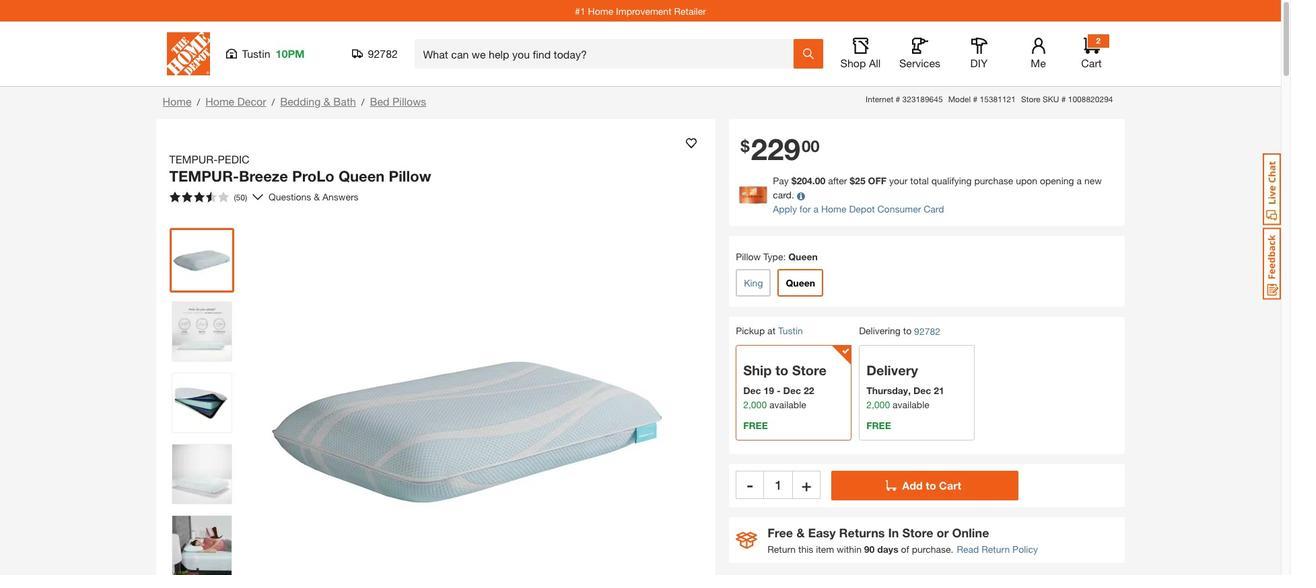 Task type: vqa. For each thing, say whether or not it's contained in the screenshot.
All
yes



Task type: locate. For each thing, give the bounding box(es) containing it.
thursday,
[[867, 385, 911, 397]]

& up the this
[[797, 526, 805, 541]]

1 vertical spatial &
[[314, 191, 320, 203]]

- button
[[736, 471, 764, 500]]

1 dec from the left
[[743, 385, 761, 397]]

qualifying
[[932, 175, 972, 187]]

0 vertical spatial a
[[1077, 175, 1082, 187]]

a
[[1077, 175, 1082, 187], [814, 204, 819, 215]]

$
[[741, 137, 750, 156], [791, 175, 797, 187], [850, 175, 855, 187]]

add
[[902, 480, 923, 492]]

2,000 down 19
[[743, 399, 767, 411]]

to inside 'delivering to 92782'
[[903, 325, 912, 337]]

home left decor
[[205, 95, 234, 108]]

total
[[910, 175, 929, 187]]

0 horizontal spatial 2,000
[[743, 399, 767, 411]]

/ right home 'link'
[[197, 96, 200, 108]]

2 vertical spatial &
[[797, 526, 805, 541]]

dec left 21 on the bottom of the page
[[913, 385, 931, 397]]

1 horizontal spatial /
[[272, 96, 275, 108]]

2 vertical spatial store
[[902, 526, 933, 541]]

3 # from the left
[[1061, 94, 1066, 104]]

home link
[[163, 95, 192, 108]]

3 dec from the left
[[913, 385, 931, 397]]

0 vertical spatial queen
[[339, 168, 385, 185]]

tempur- up (50) button
[[169, 168, 239, 185]]

tustin 10pm
[[242, 47, 305, 60]]

bedding & bath link
[[280, 95, 356, 108]]

1 horizontal spatial cart
[[1081, 57, 1102, 69]]

delivery thursday, dec 21 2,000 available
[[867, 363, 944, 411]]

available down 19
[[770, 399, 806, 411]]

purchase.
[[912, 544, 954, 556]]

2 tempur- from the top
[[169, 168, 239, 185]]

$ right pay
[[791, 175, 797, 187]]

2 horizontal spatial store
[[1021, 94, 1041, 104]]

store left sku
[[1021, 94, 1041, 104]]

2 available from the left
[[893, 399, 930, 411]]

dec left 19
[[743, 385, 761, 397]]

& inside free & easy returns in store or online return this item within 90 days of purchase. read return policy
[[797, 526, 805, 541]]

home left depot
[[821, 204, 847, 215]]

1 horizontal spatial pillow
[[736, 251, 761, 263]]

all
[[869, 57, 881, 69]]

1 horizontal spatial available
[[893, 399, 930, 411]]

ship
[[743, 363, 772, 379]]

delivering
[[859, 325, 901, 337]]

queen
[[339, 168, 385, 185], [788, 251, 818, 263], [786, 278, 815, 289]]

$ left 229
[[741, 137, 750, 156]]

apply now image
[[739, 186, 773, 204]]

92782 right delivering
[[914, 326, 940, 337]]

0 horizontal spatial #
[[896, 94, 900, 104]]

0 horizontal spatial available
[[770, 399, 806, 411]]

the home depot logo image
[[167, 32, 210, 75]]

cart right add
[[939, 480, 961, 492]]

home
[[588, 5, 613, 16], [163, 95, 192, 108], [205, 95, 234, 108], [821, 204, 847, 215]]

1 2,000 from the left
[[743, 399, 767, 411]]

free down thursday,
[[867, 420, 891, 432]]

#1 home improvement retailer
[[575, 5, 706, 16]]

improvement
[[616, 5, 672, 16]]

to left 92782 link
[[903, 325, 912, 337]]

0 vertical spatial to
[[903, 325, 912, 337]]

0 horizontal spatial return
[[768, 544, 796, 556]]

2 free from the left
[[867, 420, 891, 432]]

return down free
[[768, 544, 796, 556]]

/ right decor
[[272, 96, 275, 108]]

free down 19
[[743, 420, 768, 432]]

&
[[324, 95, 330, 108], [314, 191, 320, 203], [797, 526, 805, 541]]

- inside - button
[[747, 476, 753, 495]]

1 vertical spatial -
[[747, 476, 753, 495]]

1 / from the left
[[197, 96, 200, 108]]

None field
[[764, 471, 792, 500]]

to for cart
[[926, 480, 936, 492]]

store
[[1021, 94, 1041, 104], [792, 363, 827, 379], [902, 526, 933, 541]]

0 horizontal spatial 92782
[[368, 47, 398, 60]]

feedback link image
[[1263, 228, 1281, 300]]

this
[[798, 544, 813, 556]]

0 vertical spatial &
[[324, 95, 330, 108]]

tempur pedic bed pillows 15381121 e1.1 image
[[172, 302, 231, 361]]

+ button
[[792, 471, 821, 500]]

1 horizontal spatial &
[[324, 95, 330, 108]]

1 vertical spatial 92782
[[914, 326, 940, 337]]

shop all
[[841, 57, 881, 69]]

delivery
[[867, 363, 918, 379]]

dec left 22
[[783, 385, 801, 397]]

2 horizontal spatial to
[[926, 480, 936, 492]]

at
[[768, 325, 776, 337]]

queen inside button
[[786, 278, 815, 289]]

/ left bed
[[361, 96, 365, 108]]

available down thursday,
[[893, 399, 930, 411]]

shop all button
[[839, 38, 882, 70]]

return right read
[[982, 544, 1010, 556]]

tustin left 10pm
[[242, 47, 270, 60]]

0 vertical spatial tustin
[[242, 47, 270, 60]]

cart down "2"
[[1081, 57, 1102, 69]]

+
[[802, 476, 811, 495]]

1 horizontal spatial free
[[867, 420, 891, 432]]

questions & answers link
[[269, 190, 361, 204]]

type
[[763, 251, 783, 263]]

diy
[[971, 57, 988, 69]]

store up 22
[[792, 363, 827, 379]]

1 horizontal spatial 92782
[[914, 326, 940, 337]]

a left new
[[1077, 175, 1082, 187]]

to right ship
[[775, 363, 788, 379]]

1 horizontal spatial a
[[1077, 175, 1082, 187]]

22
[[804, 385, 814, 397]]

store inside ship to store dec 19 - dec 22 2,000 available
[[792, 363, 827, 379]]

to right add
[[926, 480, 936, 492]]

1 vertical spatial a
[[814, 204, 819, 215]]

apply for a home depot consumer card link
[[773, 204, 944, 215]]

queen down pillow type : queen
[[786, 278, 815, 289]]

1 vertical spatial to
[[775, 363, 788, 379]]

pedic
[[218, 153, 249, 166]]

0 vertical spatial tempur-
[[169, 153, 218, 166]]

2 horizontal spatial #
[[1061, 94, 1066, 104]]

return
[[768, 544, 796, 556], [982, 544, 1010, 556]]

tempur pedic bed pillows 15381121 1d.4 image
[[172, 516, 231, 575]]

apply for a home depot consumer card
[[773, 204, 944, 215]]

tempur-
[[169, 153, 218, 166], [169, 168, 239, 185]]

2 horizontal spatial /
[[361, 96, 365, 108]]

0 horizontal spatial pillow
[[389, 168, 431, 185]]

to inside ship to store dec 19 - dec 22 2,000 available
[[775, 363, 788, 379]]

0 vertical spatial pillow
[[389, 168, 431, 185]]

bath
[[333, 95, 356, 108]]

0 horizontal spatial -
[[747, 476, 753, 495]]

add to cart
[[902, 480, 961, 492]]

delivering to 92782
[[859, 325, 940, 337]]

90
[[864, 544, 875, 556]]

1 vertical spatial cart
[[939, 480, 961, 492]]

0 horizontal spatial tustin
[[242, 47, 270, 60]]

me button
[[1017, 38, 1060, 70]]

2 horizontal spatial dec
[[913, 385, 931, 397]]

home decor link
[[205, 95, 266, 108]]

new
[[1084, 175, 1102, 187]]

0 horizontal spatial cart
[[939, 480, 961, 492]]

0 horizontal spatial store
[[792, 363, 827, 379]]

1 horizontal spatial dec
[[783, 385, 801, 397]]

0 horizontal spatial to
[[775, 363, 788, 379]]

92782 up bed
[[368, 47, 398, 60]]

to for 92782
[[903, 325, 912, 337]]

0 horizontal spatial dec
[[743, 385, 761, 397]]

1 free from the left
[[743, 420, 768, 432]]

tempur- up the 3.5 stars image
[[169, 153, 218, 166]]

queen right :
[[788, 251, 818, 263]]

1 horizontal spatial return
[[982, 544, 1010, 556]]

services button
[[898, 38, 941, 70]]

pickup
[[736, 325, 765, 337]]

2 dec from the left
[[783, 385, 801, 397]]

free & easy returns in store or online return this item within 90 days of purchase. read return policy
[[768, 526, 1038, 556]]

1 vertical spatial store
[[792, 363, 827, 379]]

-
[[777, 385, 781, 397], [747, 476, 753, 495]]

sku
[[1043, 94, 1059, 104]]

0 vertical spatial 92782
[[368, 47, 398, 60]]

& down prolo
[[314, 191, 320, 203]]

3.5 stars image
[[169, 192, 229, 202]]

read
[[957, 544, 979, 556]]

store up of on the right bottom of page
[[902, 526, 933, 541]]

2 return from the left
[[982, 544, 1010, 556]]

2,000
[[743, 399, 767, 411], [867, 399, 890, 411]]

& for free
[[797, 526, 805, 541]]

cart
[[1081, 57, 1102, 69], [939, 480, 961, 492]]

1 horizontal spatial to
[[903, 325, 912, 337]]

2 horizontal spatial $
[[850, 175, 855, 187]]

queen button
[[778, 270, 823, 297]]

1 horizontal spatial 2,000
[[867, 399, 890, 411]]

tustin right "at"
[[778, 325, 803, 337]]

1 horizontal spatial store
[[902, 526, 933, 541]]

$ right "after"
[[850, 175, 855, 187]]

a right for
[[814, 204, 819, 215]]

1 vertical spatial tempur-
[[169, 168, 239, 185]]

1008820294
[[1068, 94, 1113, 104]]

queen up answers
[[339, 168, 385, 185]]

- right 19
[[777, 385, 781, 397]]

1 # from the left
[[896, 94, 900, 104]]

to inside "button"
[[926, 480, 936, 492]]

after
[[828, 175, 847, 187]]

tempur pedic bed pillows 15381121 a0.3 image
[[172, 445, 231, 504]]

available
[[770, 399, 806, 411], [893, 399, 930, 411]]

tustin
[[242, 47, 270, 60], [778, 325, 803, 337]]

0 horizontal spatial free
[[743, 420, 768, 432]]

1 available from the left
[[770, 399, 806, 411]]

1 horizontal spatial -
[[777, 385, 781, 397]]

within
[[837, 544, 862, 556]]

& for questions
[[314, 191, 320, 203]]

0 horizontal spatial $
[[741, 137, 750, 156]]

pillow
[[389, 168, 431, 185], [736, 251, 761, 263]]

2,000 inside delivery thursday, dec 21 2,000 available
[[867, 399, 890, 411]]

0 horizontal spatial &
[[314, 191, 320, 203]]

1 vertical spatial tustin
[[778, 325, 803, 337]]

92782
[[368, 47, 398, 60], [914, 326, 940, 337]]

0 vertical spatial cart
[[1081, 57, 1102, 69]]

upon
[[1016, 175, 1038, 187]]

- up icon
[[747, 476, 753, 495]]

0 horizontal spatial /
[[197, 96, 200, 108]]

2,000 down thursday,
[[867, 399, 890, 411]]

pillow type : queen
[[736, 251, 818, 263]]

2 vertical spatial to
[[926, 480, 936, 492]]

21
[[934, 385, 944, 397]]

# right internet
[[896, 94, 900, 104]]

#1
[[575, 5, 585, 16]]

# right sku
[[1061, 94, 1066, 104]]

(50) link
[[164, 186, 263, 208]]

2 horizontal spatial &
[[797, 526, 805, 541]]

0 vertical spatial store
[[1021, 94, 1041, 104]]

2 2,000 from the left
[[867, 399, 890, 411]]

0 vertical spatial -
[[777, 385, 781, 397]]

bed pillows link
[[370, 95, 426, 108]]

questions
[[269, 191, 311, 203]]

3 / from the left
[[361, 96, 365, 108]]

1 horizontal spatial tustin
[[778, 325, 803, 337]]

323189645
[[902, 94, 943, 104]]

2 vertical spatial queen
[[786, 278, 815, 289]]

& left bath
[[324, 95, 330, 108]]

# right model
[[973, 94, 978, 104]]

1 horizontal spatial #
[[973, 94, 978, 104]]



Task type: describe. For each thing, give the bounding box(es) containing it.
diy button
[[958, 38, 1001, 70]]

home / home decor / bedding & bath / bed pillows
[[163, 95, 426, 108]]

2
[[1096, 36, 1101, 46]]

a inside 'your total qualifying purchase upon opening a new card.'
[[1077, 175, 1082, 187]]

easy
[[808, 526, 836, 541]]

retailer
[[674, 5, 706, 16]]

1 vertical spatial pillow
[[736, 251, 761, 263]]

depot
[[849, 204, 875, 215]]

policy
[[1013, 544, 1038, 556]]

info image
[[797, 192, 805, 200]]

shop
[[841, 57, 866, 69]]

92782 link
[[914, 325, 940, 339]]

icon image
[[736, 532, 757, 549]]

bedding
[[280, 95, 321, 108]]

1 vertical spatial queen
[[788, 251, 818, 263]]

$ 229 00
[[741, 132, 820, 167]]

1 horizontal spatial $
[[791, 175, 797, 187]]

internet # 323189645 model # 15381121 store sku # 1008820294
[[866, 94, 1113, 104]]

add to cart button
[[832, 471, 1019, 501]]

92782 inside 'delivering to 92782'
[[914, 326, 940, 337]]

queen inside tempur-pedic tempur-breeze prolo queen pillow
[[339, 168, 385, 185]]

services
[[899, 57, 940, 69]]

king
[[744, 278, 763, 289]]

your
[[889, 175, 908, 187]]

229
[[751, 132, 800, 167]]

:
[[783, 251, 786, 263]]

king button
[[736, 270, 771, 297]]

pillows
[[392, 95, 426, 108]]

204.00
[[797, 175, 826, 187]]

25
[[855, 175, 866, 187]]

2,000 inside ship to store dec 19 - dec 22 2,000 available
[[743, 399, 767, 411]]

consumer
[[878, 204, 921, 215]]

apply
[[773, 204, 797, 215]]

prolo
[[292, 168, 334, 185]]

store inside free & easy returns in store or online return this item within 90 days of purchase. read return policy
[[902, 526, 933, 541]]

answers
[[322, 191, 359, 203]]

free for to
[[743, 420, 768, 432]]

decor
[[237, 95, 266, 108]]

home down the home depot logo at the left top
[[163, 95, 192, 108]]

card
[[924, 204, 944, 215]]

10pm
[[276, 47, 305, 60]]

0 horizontal spatial a
[[814, 204, 819, 215]]

available inside delivery thursday, dec 21 2,000 available
[[893, 399, 930, 411]]

home right the #1
[[588, 5, 613, 16]]

- inside ship to store dec 19 - dec 22 2,000 available
[[777, 385, 781, 397]]

questions & answers
[[269, 191, 361, 203]]

breeze
[[239, 168, 288, 185]]

2 / from the left
[[272, 96, 275, 108]]

pickup at tustin
[[736, 325, 803, 337]]

cart inside "button"
[[939, 480, 961, 492]]

cart 2
[[1081, 36, 1102, 69]]

What can we help you find today? search field
[[423, 40, 793, 68]]

tempur-pedic link
[[169, 151, 255, 168]]

bed
[[370, 95, 389, 108]]

returns
[[839, 526, 885, 541]]

of
[[901, 544, 909, 556]]

online
[[952, 526, 989, 541]]

dec inside delivery thursday, dec 21 2,000 available
[[913, 385, 931, 397]]

me
[[1031, 57, 1046, 69]]

free for thursday,
[[867, 420, 891, 432]]

free
[[768, 526, 793, 541]]

92782 button
[[352, 47, 398, 61]]

00
[[802, 137, 820, 156]]

ship to store dec 19 - dec 22 2,000 available
[[743, 363, 827, 411]]

2 # from the left
[[973, 94, 978, 104]]

days
[[877, 544, 899, 556]]

model
[[948, 94, 971, 104]]

1 return from the left
[[768, 544, 796, 556]]

internet
[[866, 94, 894, 104]]

purchase
[[974, 175, 1013, 187]]

pillow inside tempur-pedic tempur-breeze prolo queen pillow
[[389, 168, 431, 185]]

tempur-pedic tempur-breeze prolo queen pillow
[[169, 153, 431, 185]]

pay
[[773, 175, 789, 187]]

to for store
[[775, 363, 788, 379]]

(50)
[[234, 192, 247, 202]]

(50) button
[[164, 186, 252, 208]]

card.
[[773, 189, 794, 201]]

92782 inside 'button'
[[368, 47, 398, 60]]

for
[[800, 204, 811, 215]]

read return policy link
[[957, 543, 1038, 557]]

live chat image
[[1263, 153, 1281, 226]]

19
[[764, 385, 774, 397]]

tustin button
[[778, 325, 803, 337]]

item
[[816, 544, 834, 556]]

off
[[868, 175, 887, 187]]

or
[[937, 526, 949, 541]]

your total qualifying purchase upon opening a new card.
[[773, 175, 1102, 201]]

in
[[888, 526, 899, 541]]

opening
[[1040, 175, 1074, 187]]

$ inside $ 229 00
[[741, 137, 750, 156]]

tempur pedic bed pillows 15381121 40.2 image
[[172, 373, 231, 433]]

pay $ 204.00 after $ 25 off
[[773, 175, 887, 187]]

available inside ship to store dec 19 - dec 22 2,000 available
[[770, 399, 806, 411]]

15381121
[[980, 94, 1016, 104]]

1 tempur- from the top
[[169, 153, 218, 166]]

tempur pedic bed pillows 15381121 64.0 image
[[172, 231, 231, 290]]



